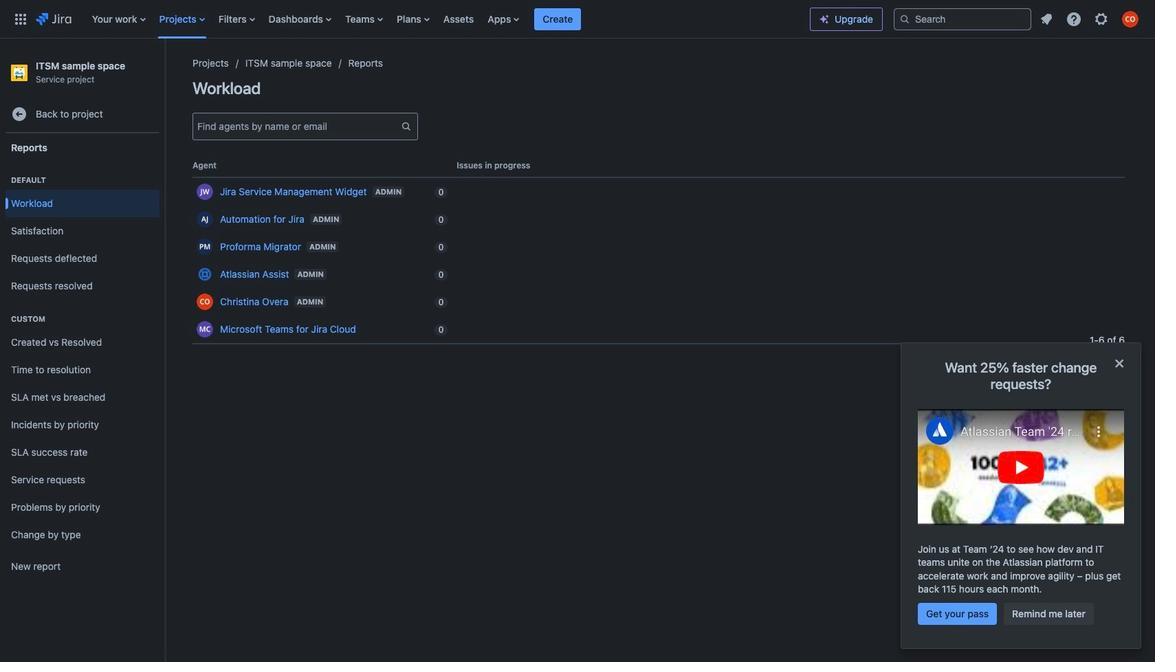 Task type: vqa. For each thing, say whether or not it's contained in the screenshot.
1
no



Task type: locate. For each thing, give the bounding box(es) containing it.
default group
[[6, 161, 160, 304]]

None search field
[[894, 8, 1031, 30]]

0 vertical spatial heading
[[6, 175, 160, 186]]

your profile and settings image
[[1122, 11, 1139, 27]]

0 horizontal spatial list
[[85, 0, 810, 38]]

1 vertical spatial heading
[[6, 314, 160, 325]]

2 heading from the top
[[6, 314, 160, 325]]

list
[[85, 0, 810, 38], [1034, 7, 1147, 31]]

notifications image
[[1038, 11, 1055, 27]]

Search field
[[894, 8, 1031, 30]]

heading
[[6, 175, 160, 186], [6, 314, 160, 325]]

1 horizontal spatial list
[[1034, 7, 1147, 31]]

list item
[[535, 0, 581, 38]]

1 heading from the top
[[6, 175, 160, 186]]

heading for default group
[[6, 175, 160, 186]]

banner
[[0, 0, 1155, 39]]

Find agents by name or email text field
[[193, 114, 401, 139]]

jira image
[[36, 11, 71, 27], [36, 11, 71, 27]]



Task type: describe. For each thing, give the bounding box(es) containing it.
heading for the custom group
[[6, 314, 160, 325]]

watch atlassian team '24 video dialog
[[901, 342, 1141, 649]]

custom group
[[6, 300, 160, 553]]

primary element
[[8, 0, 810, 38]]

sidebar navigation image
[[150, 55, 180, 83]]

settings image
[[1093, 11, 1110, 27]]

help image
[[1066, 11, 1082, 27]]

search image
[[899, 13, 910, 24]]

appswitcher icon image
[[12, 11, 29, 27]]



